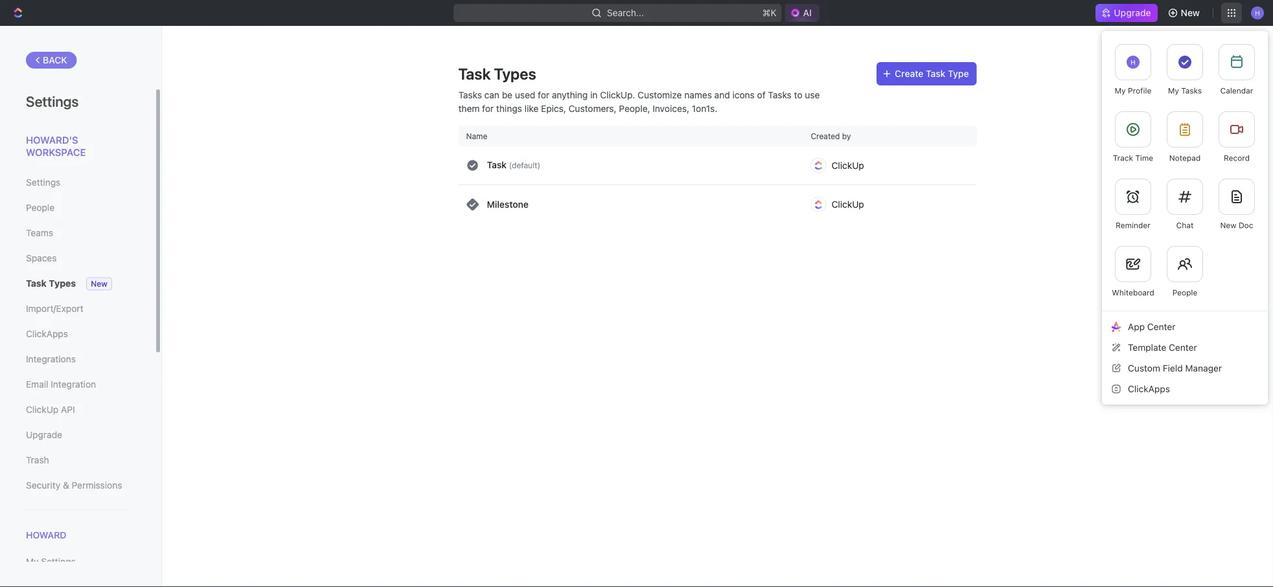 Task type: vqa. For each thing, say whether or not it's contained in the screenshot.
tab list
no



Task type: locate. For each thing, give the bounding box(es) containing it.
clickup for milestone
[[832, 199, 865, 210]]

tasks inside button
[[1182, 86, 1202, 95]]

track time button
[[1108, 104, 1160, 171]]

2 horizontal spatial my
[[1169, 86, 1180, 95]]

teams
[[26, 228, 53, 239]]

tasks
[[1182, 86, 1202, 95], [459, 89, 482, 100], [768, 89, 792, 100]]

import/export
[[26, 304, 83, 314]]

1 vertical spatial people
[[1173, 288, 1198, 298]]

integration
[[51, 380, 96, 390]]

template
[[1128, 343, 1167, 353]]

email
[[26, 380, 48, 390]]

settings up howard's at left
[[26, 93, 79, 110]]

task types up import/export
[[26, 278, 76, 289]]

1 vertical spatial center
[[1169, 343, 1198, 353]]

to
[[794, 89, 803, 100]]

0 vertical spatial clickup
[[832, 160, 865, 171]]

1 horizontal spatial my
[[1115, 86, 1126, 95]]

h
[[1131, 58, 1136, 66]]

settings down howard
[[41, 557, 76, 568]]

new doc
[[1221, 221, 1254, 230]]

new button
[[1163, 3, 1208, 23]]

my inside button
[[1169, 86, 1180, 95]]

0 vertical spatial upgrade link
[[1096, 4, 1158, 22]]

new left doc
[[1221, 221, 1237, 230]]

clickup inside settings element
[[26, 405, 59, 415]]

settings link
[[26, 172, 129, 194]]

tasks left the to
[[768, 89, 792, 100]]

1 horizontal spatial types
[[494, 65, 536, 83]]

new inside button
[[1181, 7, 1200, 18]]

0 vertical spatial upgrade
[[1114, 7, 1152, 18]]

task types inside settings element
[[26, 278, 76, 289]]

upgrade link up h
[[1096, 4, 1158, 22]]

center for app center
[[1148, 322, 1176, 332]]

my settings link
[[26, 552, 129, 574]]

tasks up "them"
[[459, 89, 482, 100]]

like
[[525, 103, 539, 114]]

1 horizontal spatial new
[[1181, 7, 1200, 18]]

0 horizontal spatial upgrade
[[26, 430, 62, 441]]

clickapps up integrations
[[26, 329, 68, 340]]

customers,
[[569, 103, 617, 114]]

center down 'app center' button
[[1169, 343, 1198, 353]]

people up 'app center' button
[[1173, 288, 1198, 298]]

time
[[1136, 154, 1154, 163]]

1 vertical spatial clickup
[[832, 199, 865, 210]]

1 vertical spatial types
[[49, 278, 76, 289]]

names
[[685, 89, 712, 100]]

1 vertical spatial for
[[482, 103, 494, 114]]

epics,
[[541, 103, 566, 114]]

integrations link
[[26, 349, 129, 371]]

1 horizontal spatial tasks
[[768, 89, 792, 100]]

tasks left calendar
[[1182, 86, 1202, 95]]

my tasks
[[1169, 86, 1202, 95]]

0 vertical spatial center
[[1148, 322, 1176, 332]]

for up epics, on the top of page
[[538, 89, 550, 100]]

(default)
[[509, 161, 541, 170]]

1 vertical spatial settings
[[26, 177, 61, 188]]

my inside settings element
[[26, 557, 39, 568]]

people inside button
[[1173, 288, 1198, 298]]

upgrade link down clickup api link
[[26, 425, 129, 447]]

1 vertical spatial clickapps
[[1128, 384, 1171, 395]]

upgrade down the clickup api
[[26, 430, 62, 441]]

app center button
[[1108, 317, 1263, 338]]

howard
[[26, 531, 66, 541]]

0 horizontal spatial task types
[[26, 278, 76, 289]]

name
[[466, 132, 488, 141]]

type
[[948, 68, 969, 79]]

0 horizontal spatial new
[[91, 280, 107, 289]]

settings down workspace
[[26, 177, 61, 188]]

api
[[61, 405, 75, 415]]

2 horizontal spatial new
[[1221, 221, 1237, 230]]

import/export link
[[26, 298, 129, 320]]

upgrade
[[1114, 7, 1152, 18], [26, 430, 62, 441]]

types up import/export
[[49, 278, 76, 289]]

0 horizontal spatial my
[[26, 557, 39, 568]]

create
[[895, 68, 924, 79]]

calendar button
[[1211, 36, 1263, 104]]

email integration
[[26, 380, 96, 390]]

&
[[63, 481, 69, 491]]

2 vertical spatial new
[[91, 280, 107, 289]]

my for my tasks
[[1169, 86, 1180, 95]]

howard's workspace
[[26, 134, 86, 158]]

new up import/export link
[[91, 280, 107, 289]]

types
[[494, 65, 536, 83], [49, 278, 76, 289]]

0 horizontal spatial people
[[26, 203, 55, 213]]

2 vertical spatial settings
[[41, 557, 76, 568]]

0 horizontal spatial upgrade link
[[26, 425, 129, 447]]

1 horizontal spatial clickapps
[[1128, 384, 1171, 395]]

people button
[[1160, 239, 1211, 306]]

0 horizontal spatial clickapps
[[26, 329, 68, 340]]

upgrade up h
[[1114, 7, 1152, 18]]

0 vertical spatial clickapps
[[26, 329, 68, 340]]

new inside button
[[1221, 221, 1237, 230]]

clickapps inside settings element
[[26, 329, 68, 340]]

my profile
[[1115, 86, 1152, 95]]

manager
[[1186, 363, 1223, 374]]

1 vertical spatial new
[[1221, 221, 1237, 230]]

task (default)
[[487, 160, 541, 171]]

0 vertical spatial types
[[494, 65, 536, 83]]

record button
[[1211, 104, 1263, 171]]

0 vertical spatial people
[[26, 203, 55, 213]]

profile
[[1128, 86, 1152, 95]]

integrations
[[26, 354, 76, 365]]

permissions
[[72, 481, 122, 491]]

new up my tasks button
[[1181, 7, 1200, 18]]

people
[[26, 203, 55, 213], [1173, 288, 1198, 298]]

people up teams
[[26, 203, 55, 213]]

task types up can
[[459, 65, 536, 83]]

for down can
[[482, 103, 494, 114]]

0 vertical spatial for
[[538, 89, 550, 100]]

1 vertical spatial task types
[[26, 278, 76, 289]]

task inside button
[[926, 68, 946, 79]]

used
[[515, 89, 536, 100]]

clickup.
[[600, 89, 635, 100]]

2 horizontal spatial tasks
[[1182, 86, 1202, 95]]

my right profile
[[1169, 86, 1180, 95]]

2 vertical spatial clickup
[[26, 405, 59, 415]]

0 horizontal spatial types
[[49, 278, 76, 289]]

1 horizontal spatial task types
[[459, 65, 536, 83]]

clickapps down custom
[[1128, 384, 1171, 395]]

my tasks button
[[1160, 36, 1211, 104]]

task down spaces
[[26, 278, 47, 289]]

1 horizontal spatial upgrade link
[[1096, 4, 1158, 22]]

my down howard
[[26, 557, 39, 568]]

task types
[[459, 65, 536, 83], [26, 278, 76, 289]]

track time
[[1113, 154, 1154, 163]]

1 vertical spatial upgrade
[[26, 430, 62, 441]]

center up template center
[[1148, 322, 1176, 332]]

use
[[805, 89, 820, 100]]

0 vertical spatial new
[[1181, 7, 1200, 18]]

clickup
[[832, 160, 865, 171], [832, 199, 865, 210], [26, 405, 59, 415]]

1 horizontal spatial people
[[1173, 288, 1198, 298]]

types up be
[[494, 65, 536, 83]]

my settings
[[26, 557, 76, 568]]

task up can
[[459, 65, 491, 83]]

my left profile
[[1115, 86, 1126, 95]]

app center
[[1128, 322, 1176, 332]]

reminder button
[[1108, 171, 1160, 239]]

milestone
[[487, 199, 529, 210]]

task
[[459, 65, 491, 83], [926, 68, 946, 79], [487, 160, 507, 171], [26, 278, 47, 289]]

notepad button
[[1160, 104, 1211, 171]]

task left type on the right of page
[[926, 68, 946, 79]]

⌘k
[[763, 7, 777, 18]]

workspace
[[26, 147, 86, 158]]



Task type: describe. For each thing, give the bounding box(es) containing it.
customize
[[638, 89, 682, 100]]

1 vertical spatial upgrade link
[[26, 425, 129, 447]]

clickup api link
[[26, 399, 129, 421]]

in
[[591, 89, 598, 100]]

security
[[26, 481, 60, 491]]

new for new button
[[1181, 7, 1200, 18]]

clickapps link
[[26, 323, 129, 345]]

security & permissions link
[[26, 475, 129, 497]]

things
[[496, 103, 522, 114]]

center for template center
[[1169, 343, 1198, 353]]

create task type button
[[877, 62, 977, 86]]

chat
[[1177, 221, 1194, 230]]

create task type
[[895, 68, 969, 79]]

can
[[485, 89, 500, 100]]

1 horizontal spatial for
[[538, 89, 550, 100]]

back link
[[26, 52, 77, 69]]

back
[[43, 55, 67, 65]]

0 vertical spatial settings
[[26, 93, 79, 110]]

security & permissions
[[26, 481, 122, 491]]

anything
[[552, 89, 588, 100]]

0 vertical spatial task types
[[459, 65, 536, 83]]

task inside settings element
[[26, 278, 47, 289]]

app
[[1128, 322, 1145, 332]]

trash
[[26, 455, 49, 466]]

0 horizontal spatial for
[[482, 103, 494, 114]]

whiteboard
[[1112, 288, 1155, 298]]

icons
[[733, 89, 755, 100]]

created by
[[811, 132, 851, 141]]

howard's
[[26, 134, 78, 146]]

settings element
[[0, 26, 162, 588]]

chat button
[[1160, 171, 1211, 239]]

field
[[1163, 363, 1183, 374]]

trash link
[[26, 450, 129, 472]]

0 horizontal spatial tasks
[[459, 89, 482, 100]]

notepad
[[1170, 154, 1201, 163]]

spaces
[[26, 253, 57, 264]]

task left the (default)
[[487, 160, 507, 171]]

invoices,
[[653, 103, 690, 114]]

of
[[757, 89, 766, 100]]

my for my settings
[[26, 557, 39, 568]]

spaces link
[[26, 248, 129, 270]]

reminder
[[1116, 221, 1151, 230]]

track
[[1113, 154, 1134, 163]]

search...
[[607, 7, 644, 18]]

upgrade inside settings element
[[26, 430, 62, 441]]

tasks can be used for anything in clickup. customize names and icons of tasks to use them for things like epics, customers, people, invoices, 1on1s.
[[459, 89, 820, 114]]

custom
[[1128, 363, 1161, 374]]

template center button
[[1108, 338, 1263, 358]]

new for doc
[[1221, 221, 1237, 230]]

1on1s.
[[692, 103, 718, 114]]

whiteboard button
[[1108, 239, 1160, 306]]

clickup api
[[26, 405, 75, 415]]

new inside settings element
[[91, 280, 107, 289]]

1 horizontal spatial upgrade
[[1114, 7, 1152, 18]]

clickup for task
[[832, 160, 865, 171]]

people inside settings element
[[26, 203, 55, 213]]

by
[[843, 132, 851, 141]]

my for my profile
[[1115, 86, 1126, 95]]

custom field manager
[[1128, 363, 1223, 374]]

types inside settings element
[[49, 278, 76, 289]]

clickapps button
[[1108, 379, 1263, 400]]

template center
[[1128, 343, 1198, 353]]

them
[[459, 103, 480, 114]]

clickapps inside button
[[1128, 384, 1171, 395]]

doc
[[1239, 221, 1254, 230]]

calendar
[[1221, 86, 1254, 95]]

email integration link
[[26, 374, 129, 396]]

teams link
[[26, 222, 129, 244]]

new doc button
[[1211, 171, 1263, 239]]

people,
[[619, 103, 650, 114]]

people link
[[26, 197, 129, 219]]

custom field manager button
[[1108, 358, 1263, 379]]

be
[[502, 89, 513, 100]]

and
[[715, 89, 730, 100]]

created
[[811, 132, 840, 141]]

record
[[1224, 154, 1250, 163]]



